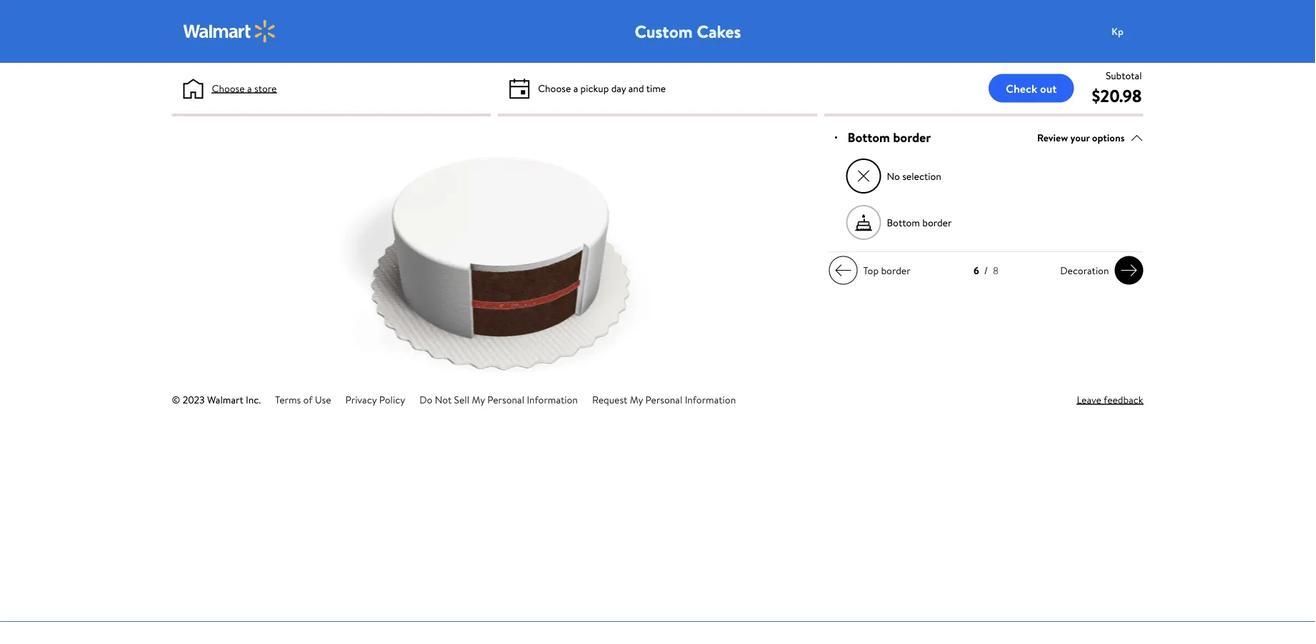 Task type: vqa. For each thing, say whether or not it's contained in the screenshot.
Thumb
no



Task type: locate. For each thing, give the bounding box(es) containing it.
bottom border
[[848, 129, 931, 147], [887, 216, 952, 230]]

1 choose from the left
[[212, 81, 245, 95]]

do not sell my personal information link
[[420, 393, 578, 407]]

icon for continue arrow image inside decoration link
[[1121, 262, 1138, 279]]

cakes
[[697, 19, 742, 43]]

icon for continue arrow image
[[835, 262, 852, 279], [1121, 262, 1138, 279]]

up arrow image
[[1131, 131, 1144, 144]]

1 horizontal spatial personal
[[646, 393, 683, 407]]

information
[[527, 393, 578, 407], [685, 393, 736, 407]]

custom
[[635, 19, 693, 43]]

1 horizontal spatial my
[[630, 393, 643, 407]]

1 vertical spatial border
[[923, 216, 952, 230]]

my
[[472, 393, 485, 407], [630, 393, 643, 407]]

a left pickup
[[574, 81, 578, 95]]

pickup
[[581, 81, 609, 95]]

0 horizontal spatial information
[[527, 393, 578, 407]]

a
[[247, 81, 252, 95], [574, 81, 578, 95]]

1 icon for continue arrow image from the left
[[835, 262, 852, 279]]

2 icon for continue arrow image from the left
[[1121, 262, 1138, 279]]

2 choose from the left
[[538, 81, 571, 95]]

review your options
[[1038, 131, 1125, 144]]

selection
[[903, 169, 942, 183]]

$20.98
[[1092, 84, 1143, 108]]

do not sell my personal information
[[420, 393, 578, 407]]

subtotal $20.98
[[1092, 68, 1143, 108]]

day
[[612, 81, 626, 95]]

bottom up remove image
[[848, 129, 891, 147]]

top border
[[864, 264, 911, 277]]

1 horizontal spatial icon for continue arrow image
[[1121, 262, 1138, 279]]

2 vertical spatial border
[[882, 264, 911, 277]]

sell
[[454, 393, 470, 407]]

choose a pickup day and time
[[538, 81, 666, 95]]

a left store
[[247, 81, 252, 95]]

bottom down no
[[887, 216, 921, 230]]

0 horizontal spatial choose
[[212, 81, 245, 95]]

1 information from the left
[[527, 393, 578, 407]]

icon for continue arrow image right decoration at the right top of the page
[[1121, 262, 1138, 279]]

options
[[1093, 131, 1125, 144]]

my right sell
[[472, 393, 485, 407]]

2 my from the left
[[630, 393, 643, 407]]

border right top at the top right
[[882, 264, 911, 277]]

my right 'request'
[[630, 393, 643, 407]]

personal
[[488, 393, 525, 407], [646, 393, 683, 407]]

bottom border down selection
[[887, 216, 952, 230]]

a inside choose a store link
[[247, 81, 252, 95]]

border down selection
[[923, 216, 952, 230]]

check out button
[[989, 74, 1075, 103]]

inc.
[[246, 393, 261, 407]]

decoration
[[1061, 264, 1110, 277]]

1 horizontal spatial a
[[574, 81, 578, 95]]

1 a from the left
[[247, 81, 252, 95]]

leave
[[1077, 393, 1102, 407]]

check
[[1006, 80, 1038, 96]]

request my personal information
[[592, 393, 736, 407]]

6
[[974, 264, 980, 278]]

top
[[864, 264, 879, 277]]

choose left store
[[212, 81, 245, 95]]

1 vertical spatial bottom
[[887, 216, 921, 230]]

border up no selection
[[894, 129, 931, 147]]

0 vertical spatial bottom border
[[848, 129, 931, 147]]

bottom border up no
[[848, 129, 931, 147]]

choose
[[212, 81, 245, 95], [538, 81, 571, 95]]

0 horizontal spatial my
[[472, 393, 485, 407]]

back to walmart.com image
[[183, 20, 276, 43]]

1 horizontal spatial choose
[[538, 81, 571, 95]]

leave feedback
[[1077, 393, 1144, 407]]

subtotal
[[1106, 68, 1143, 82]]

2 a from the left
[[574, 81, 578, 95]]

out
[[1041, 80, 1057, 96]]

bottom
[[848, 129, 891, 147], [887, 216, 921, 230]]

top border link
[[829, 256, 917, 285]]

choose left pickup
[[538, 81, 571, 95]]

personal right sell
[[488, 393, 525, 407]]

0 horizontal spatial a
[[247, 81, 252, 95]]

1 horizontal spatial information
[[685, 393, 736, 407]]

border
[[894, 129, 931, 147], [923, 216, 952, 230], [882, 264, 911, 277]]

icon for continue arrow image left top at the top right
[[835, 262, 852, 279]]

personal right 'request'
[[646, 393, 683, 407]]

0 horizontal spatial personal
[[488, 393, 525, 407]]

0 vertical spatial bottom
[[848, 129, 891, 147]]

privacy
[[346, 393, 377, 407]]

0 horizontal spatial icon for continue arrow image
[[835, 262, 852, 279]]

time
[[647, 81, 666, 95]]



Task type: describe. For each thing, give the bounding box(es) containing it.
feedback
[[1104, 393, 1144, 407]]

and
[[629, 81, 644, 95]]

review your options link
[[1038, 128, 1144, 147]]

review
[[1038, 131, 1069, 144]]

remove image
[[856, 168, 872, 184]]

terms of use link
[[275, 393, 331, 407]]

store
[[254, 81, 277, 95]]

©
[[172, 393, 180, 407]]

check out
[[1006, 80, 1057, 96]]

/
[[985, 264, 989, 278]]

kp
[[1112, 24, 1124, 38]]

choose for choose a store
[[212, 81, 245, 95]]

choose a store
[[212, 81, 277, 95]]

choose for choose a pickup day and time
[[538, 81, 571, 95]]

not
[[435, 393, 452, 407]]

no selection
[[887, 169, 942, 183]]

icon for continue arrow image inside top border link
[[835, 262, 852, 279]]

request my personal information link
[[592, 393, 736, 407]]

request
[[592, 393, 628, 407]]

terms of use
[[275, 393, 331, 407]]

terms
[[275, 393, 301, 407]]

8
[[994, 264, 999, 278]]

2 personal from the left
[[646, 393, 683, 407]]

no
[[887, 169, 900, 183]]

6 / 8
[[974, 264, 999, 278]]

2 information from the left
[[685, 393, 736, 407]]

0 vertical spatial border
[[894, 129, 931, 147]]

leave feedback button
[[1077, 392, 1144, 407]]

use
[[315, 393, 331, 407]]

choose a store link
[[212, 81, 277, 96]]

walmart
[[207, 393, 244, 407]]

privacy policy
[[346, 393, 405, 407]]

decoration link
[[1055, 256, 1144, 285]]

review your options element
[[1038, 130, 1125, 145]]

of
[[303, 393, 313, 407]]

a for store
[[247, 81, 252, 95]]

2023
[[183, 393, 205, 407]]

do
[[420, 393, 433, 407]]

policy
[[379, 393, 405, 407]]

a for pickup
[[574, 81, 578, 95]]

1 my from the left
[[472, 393, 485, 407]]

your
[[1071, 131, 1090, 144]]

privacy policy link
[[346, 393, 405, 407]]

custom cakes
[[635, 19, 742, 43]]

1 personal from the left
[[488, 393, 525, 407]]

kp button
[[1104, 17, 1161, 46]]

© 2023 walmart inc.
[[172, 393, 261, 407]]

1 vertical spatial bottom border
[[887, 216, 952, 230]]



